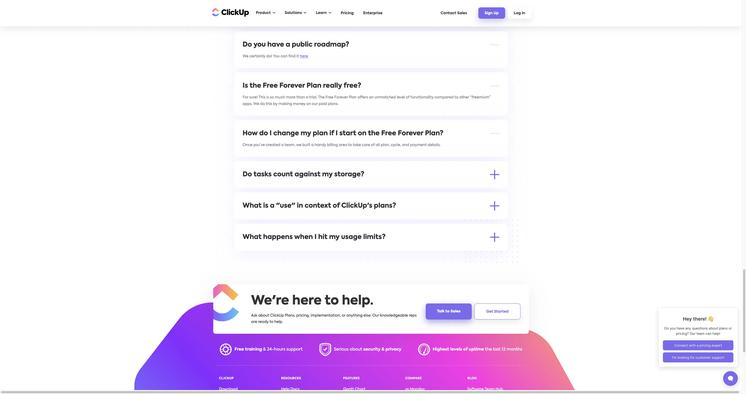 Task type: locate. For each thing, give the bounding box(es) containing it.
help. up anything
[[342, 295, 374, 307]]

security
[[364, 348, 381, 352]]

use left clickup,
[[279, 247, 286, 251]]

end
[[390, 7, 397, 10]]

when down allowing at the bottom left of page
[[357, 222, 368, 226]]

icon of life preserver ring image
[[220, 344, 232, 356]]

0 vertical spatial count
[[274, 171, 293, 178]]

1 vertical spatial my
[[323, 171, 333, 178]]

0 vertical spatial usage
[[406, 229, 417, 232]]

find down features, on the bottom left of page
[[336, 229, 343, 232]]

area
[[339, 143, 348, 147]]

1 vertical spatial can
[[328, 229, 335, 232]]

an
[[370, 95, 374, 99]]

1 vertical spatial we
[[254, 102, 260, 106]]

plans,
[[285, 314, 296, 317]]

won't up limits
[[415, 222, 425, 226]]

your right do,
[[329, 7, 336, 10]]

forever inside for sure! this is so much more than a trial. the free forever plan offers an unmatched level of functionality compared to other "freemium" apps. we do this by making money on our paid plans.
[[335, 95, 348, 99]]

contact sales button
[[439, 9, 470, 18]]

what up "uses"
[[243, 203, 262, 209]]

built
[[303, 143, 311, 147]]

icon of an odometer image
[[419, 344, 431, 356]]

works
[[252, 253, 262, 257]]

provide
[[423, 247, 437, 251]]

0 vertical spatial plan
[[307, 83, 322, 89]]

forever up the 'plans.'
[[335, 95, 348, 99]]

demonstration
[[288, 216, 315, 219]]

you
[[315, 7, 321, 10], [446, 7, 453, 10], [254, 41, 266, 48], [372, 216, 379, 219], [368, 222, 375, 226], [407, 222, 414, 226], [459, 222, 466, 226], [325, 247, 331, 251]]

forever up payment
[[398, 130, 424, 137]]

1 horizontal spatial that
[[297, 229, 305, 232]]

1 vertical spatial have
[[397, 229, 406, 232]]

learn button
[[314, 8, 334, 18]]

of right end
[[398, 7, 402, 10]]

2 horizontal spatial and
[[403, 143, 410, 147]]

0 horizontal spatial usage
[[342, 234, 362, 241]]

billing left area at the top
[[328, 143, 338, 147]]

features,
[[339, 216, 355, 219]]

1 horizontal spatial usage
[[406, 229, 417, 232]]

plan up trial.
[[307, 83, 322, 89]]

do inside for sure! this is so much more than a trial. the free forever plan offers an unmatched level of functionality compared to other "freemium" apps. we do this by making money on our paid plans.
[[261, 102, 265, 106]]

2 vertical spatial or
[[342, 314, 346, 317]]

2 horizontal spatial or
[[342, 314, 346, 317]]

i up 'created'
[[270, 130, 272, 137]]

paid down the
[[319, 102, 328, 106]]

1 & from the left
[[263, 348, 266, 352]]

get started button
[[475, 304, 521, 320]]

for right value
[[419, 216, 424, 219]]

other
[[460, 95, 470, 99]]

0 vertical spatial can
[[281, 54, 288, 58]]

free
[[263, 83, 278, 89], [326, 95, 334, 99], [382, 130, 397, 137], [235, 348, 244, 352]]

1 vertical spatial clickup
[[219, 377, 234, 380]]

use down explore
[[391, 222, 397, 226]]

do tasks count against my storage?
[[243, 171, 365, 178]]

get started
[[487, 310, 509, 313]]

we down sure!
[[254, 102, 260, 106]]

1 horizontal spatial billing
[[412, 7, 422, 10]]

1 vertical spatial plan
[[349, 95, 357, 99]]

can left it
[[281, 54, 288, 58]]

0 horizontal spatial &
[[263, 348, 266, 352]]

do
[[243, 41, 252, 48], [243, 171, 252, 178]]

we certainly do! you can find it here .
[[243, 54, 309, 58]]

what happens when i hit my usage limits?
[[243, 234, 386, 241]]

0 vertical spatial do
[[261, 102, 265, 106]]

breakdown
[[347, 229, 368, 232]]

that down they
[[297, 229, 305, 232]]

i left hit
[[315, 234, 317, 241]]

1 vertical spatial in
[[297, 203, 304, 209]]

sales down "choose"
[[458, 11, 468, 15]]

find inside you'll still be able to use clickup, and we'll let you know as soon as a limit is reached. we're happy to provide a grace period to find the plan that works for you!
[[470, 247, 478, 251]]

sign
[[485, 11, 493, 15]]

1 horizontal spatial about
[[350, 348, 363, 352]]

0 vertical spatial have
[[268, 41, 285, 48]]

0 horizontal spatial on
[[307, 102, 312, 106]]

to inside button
[[446, 310, 450, 313]]

my for storage?
[[323, 171, 333, 178]]

do for do tasks count against my storage?
[[243, 171, 252, 178]]

are up the throughout
[[256, 216, 262, 219]]

help docs
[[281, 388, 300, 391]]

gantt chart link
[[344, 388, 366, 391]]

their
[[399, 216, 407, 219]]

immediately.
[[243, 13, 267, 17]]

my right hit
[[330, 234, 340, 241]]

plan inside "you're free to cancel at anytime! when you do, your current plan will last until the end of your billing cycle, unless you choose to downgrade immediately."
[[351, 7, 360, 10]]

a up workspace
[[285, 216, 287, 219]]

have up we certainly do! you can find it here .
[[268, 41, 285, 48]]

attachments
[[257, 184, 281, 188]]

0 horizontal spatial billing
[[328, 143, 338, 147]]

you down value
[[407, 222, 414, 226]]

0 horizontal spatial or
[[251, 229, 255, 232]]

usage down "breakdown"
[[342, 234, 362, 241]]

do left this
[[261, 102, 265, 106]]

able up you!
[[266, 247, 274, 251]]

2 horizontal spatial find
[[470, 247, 478, 251]]

find left it
[[289, 54, 296, 58]]

count
[[274, 171, 293, 178], [334, 222, 344, 226]]

we're here to help.
[[251, 295, 374, 307]]

clickup up 'download'
[[219, 377, 234, 380]]

is right limit
[[374, 247, 377, 251]]

the left end
[[383, 7, 389, 10]]

software
[[468, 388, 484, 391]]

0 vertical spatial or
[[329, 222, 333, 226]]

1 horizontal spatial you
[[321, 229, 327, 232]]

new
[[269, 229, 276, 232]]

we're
[[251, 295, 289, 307]]

do inside "uses" are intended as a demonstration of paid plan features, allowing you to explore their value for your workflows. uses are cumulative throughout a workspace and they do not reset or count down. when you reach a use limit, you won't lose any data, but you won't be able to edit or create new items with that feature. you can find a breakdown which features have usage limits
[[306, 222, 311, 226]]

billing left 'unless'
[[412, 7, 422, 10]]

0 vertical spatial for
[[419, 216, 424, 219]]

your right end
[[403, 7, 411, 10]]

1 vertical spatial help.
[[275, 320, 283, 324]]

help.
[[342, 295, 374, 307], [275, 320, 283, 324]]

0 horizontal spatial have
[[268, 41, 285, 48]]

last up enterprise
[[367, 7, 374, 10]]

clickup inside ask about clickup plans, pricing, implementation, or anything else. our knowledgeable reps are ready to help.
[[270, 314, 284, 317]]

1 vertical spatial and
[[289, 222, 296, 226]]

plans.
[[328, 102, 339, 106]]

forever for than
[[335, 95, 348, 99]]

and left payment
[[403, 143, 410, 147]]

here right it
[[300, 54, 308, 58]]

2 vertical spatial forever
[[398, 130, 424, 137]]

the inside "you're free to cancel at anytime! when you do, your current plan will last until the end of your billing cycle, unless you choose to downgrade immediately."
[[383, 7, 389, 10]]

help. inside ask about clickup plans, pricing, implementation, or anything else. our knowledgeable reps are ready to help.
[[275, 320, 283, 324]]

last inside "you're free to cancel at anytime! when you do, your current plan will last until the end of your billing cycle, unless you choose to downgrade immediately."
[[367, 7, 374, 10]]

download
[[219, 388, 238, 391]]

you've
[[254, 143, 265, 147]]

0 horizontal spatial about
[[258, 314, 270, 317]]

implementation,
[[311, 314, 341, 317]]

24-hours support link
[[267, 348, 303, 352]]

billing inside "you're free to cancel at anytime! when you do, your current plan will last until the end of your billing cycle, unless you choose to downgrade immediately."
[[412, 7, 422, 10]]

1 horizontal spatial help.
[[342, 295, 374, 307]]

1 vertical spatial that
[[297, 229, 305, 232]]

here up pricing,
[[293, 295, 322, 307]]

you up contact on the right
[[446, 7, 453, 10]]

2 vertical spatial is
[[374, 247, 377, 251]]

1 what from the top
[[243, 203, 262, 209]]

really
[[324, 83, 343, 89]]

find right period
[[470, 247, 478, 251]]

2 vertical spatial and
[[302, 247, 309, 251]]

& left privacy
[[382, 348, 385, 352]]

1 vertical spatial paid
[[321, 216, 329, 219]]

2 vertical spatial do
[[306, 222, 311, 226]]

on left our on the left top
[[307, 102, 312, 106]]

2 what from the top
[[243, 234, 262, 241]]

0 vertical spatial in
[[522, 11, 526, 15]]

team,
[[285, 143, 296, 147]]

0 horizontal spatial won't
[[415, 222, 425, 226]]

levels
[[451, 348, 463, 352]]

how
[[243, 130, 258, 137]]

1 vertical spatial able
[[266, 247, 274, 251]]

you inside you'll still be able to use clickup, and we'll let you know as soon as a limit is reached. we're happy to provide a grace period to find the plan that works for you!
[[325, 247, 331, 251]]

enterprise
[[364, 11, 383, 15]]

as
[[280, 216, 284, 219], [343, 247, 347, 251], [357, 247, 361, 251]]

what for what happens when i hit my usage limits?
[[243, 234, 262, 241]]

plan inside you'll still be able to use clickup, and we'll let you know as soon as a limit is reached. we're happy to provide a grace period to find the plan that works for you!
[[485, 247, 494, 251]]

talk
[[438, 310, 445, 313]]

this
[[259, 95, 266, 99]]

let
[[319, 247, 324, 251]]

1 horizontal spatial on
[[358, 130, 367, 137]]

in right log
[[522, 11, 526, 15]]

and inside "uses" are intended as a demonstration of paid plan features, allowing you to explore their value for your workflows. uses are cumulative throughout a workspace and they do not reset or count down. when you reach a use limit, you won't lose any data, but you won't be able to edit or create new items with that feature. you can find a breakdown which features have usage limits
[[289, 222, 296, 226]]

help. right ready
[[275, 320, 283, 324]]

is up intended
[[264, 203, 269, 209]]

is left so
[[267, 95, 269, 99]]

forever up more
[[280, 83, 305, 89]]

0 horizontal spatial forever
[[280, 83, 305, 89]]

vs monday link
[[406, 388, 425, 391]]

clickup left plans,
[[270, 314, 284, 317]]

2 do from the top
[[243, 171, 252, 178]]

usage
[[406, 229, 417, 232], [342, 234, 362, 241]]

about inside ask about clickup plans, pricing, implementation, or anything else. our knowledgeable reps are ready to help.
[[258, 314, 270, 317]]

1 horizontal spatial and
[[302, 247, 309, 251]]

can inside "uses" are intended as a demonstration of paid plan features, allowing you to explore their value for your workflows. uses are cumulative throughout a workspace and they do not reset or count down. when you reach a use limit, you won't lose any data, but you won't be able to edit or create new items with that feature. you can find a breakdown which features have usage limits
[[328, 229, 335, 232]]

1 vertical spatial when
[[357, 222, 368, 226]]

"use"
[[277, 203, 296, 209]]

are down ask at the left bottom of the page
[[251, 320, 257, 324]]

forever
[[280, 83, 305, 89], [335, 95, 348, 99], [398, 130, 424, 137]]

but
[[452, 222, 459, 226]]

my for plan
[[301, 130, 312, 137]]

cycle,
[[423, 7, 434, 10], [391, 143, 402, 147]]

in up "demonstration"
[[297, 203, 304, 209]]

a left team,
[[282, 143, 284, 147]]

or left anything
[[342, 314, 346, 317]]

when right anytime!
[[303, 7, 314, 10]]

0 horizontal spatial count
[[274, 171, 293, 178]]

we
[[243, 54, 249, 58], [254, 102, 260, 106]]

as right soon
[[357, 247, 361, 251]]

0 vertical spatial do
[[243, 41, 252, 48]]

1 horizontal spatial have
[[397, 229, 406, 232]]

1 vertical spatial or
[[251, 229, 255, 232]]

my up built
[[301, 130, 312, 137]]

0 horizontal spatial plan
[[307, 83, 322, 89]]

what down edit
[[243, 234, 262, 241]]

use inside "uses" are intended as a demonstration of paid plan features, allowing you to explore their value for your workflows. uses are cumulative throughout a workspace and they do not reset or count down. when you reach a use limit, you won't lose any data, but you won't be able to edit or create new items with that feature. you can find a breakdown which features have usage limits
[[391, 222, 397, 226]]

1 horizontal spatial or
[[329, 222, 333, 226]]

0 vertical spatial use
[[391, 222, 397, 226]]

1 horizontal spatial use
[[391, 222, 397, 226]]

you right do!
[[274, 54, 280, 58]]

sales right 'talk' at the right bottom of page
[[451, 310, 461, 313]]

0 vertical spatial my
[[301, 130, 312, 137]]

you down reset
[[321, 229, 327, 232]]

pricing link
[[339, 9, 357, 18]]

1 horizontal spatial won't
[[467, 222, 477, 226]]

cycle, left 'unless'
[[423, 7, 434, 10]]

are
[[282, 184, 288, 188], [256, 216, 262, 219], [462, 216, 468, 219], [251, 320, 257, 324]]

we inside for sure! this is so much more than a trial. the free forever plan offers an unmatched level of functionality compared to other "freemium" apps. we do this by making money on our paid plans.
[[254, 102, 260, 106]]

when inside "uses" are intended as a demonstration of paid plan features, allowing you to explore their value for your workflows. uses are cumulative throughout a workspace and they do not reset or count down. when you reach a use limit, you won't lose any data, but you won't be able to edit or create new items with that feature. you can find a breakdown which features have usage limits
[[357, 222, 368, 226]]

0 horizontal spatial that
[[243, 253, 251, 257]]

1 vertical spatial what
[[243, 234, 262, 241]]

1 vertical spatial forever
[[335, 95, 348, 99]]

0 vertical spatial we
[[243, 54, 249, 58]]

that right things
[[316, 184, 324, 188]]

can
[[281, 54, 288, 58], [328, 229, 335, 232]]

count inside "uses" are intended as a demonstration of paid plan features, allowing you to explore their value for your workflows. uses are cumulative throughout a workspace and they do not reset or count down. when you reach a use limit, you won't lose any data, but you won't be able to edit or create new items with that feature. you can find a breakdown which features have usage limits
[[334, 222, 344, 226]]

clickup's
[[342, 203, 373, 209]]

1 horizontal spatial we
[[254, 102, 260, 106]]

or right edit
[[251, 229, 255, 232]]

a up intended
[[270, 203, 275, 209]]

1 horizontal spatial be
[[478, 222, 483, 226]]

count down features, on the bottom left of page
[[334, 222, 344, 226]]

have down 'limit,'
[[397, 229, 406, 232]]

the right period
[[478, 247, 484, 251]]

about for serious
[[350, 348, 363, 352]]

what for what is a "use" in context of clickup's plans?
[[243, 203, 262, 209]]

items
[[277, 229, 287, 232]]

we'll
[[310, 247, 318, 251]]

paid inside for sure! this is so much more than a trial. the free forever plan offers an unmatched level of functionality compared to other "freemium" apps. we do this by making money on our paid plans.
[[319, 102, 328, 106]]

0 vertical spatial sales
[[458, 11, 468, 15]]

you right let
[[325, 247, 331, 251]]

context
[[305, 203, 332, 209]]

which
[[369, 229, 380, 232]]

our
[[373, 314, 379, 317]]

a left trial.
[[306, 95, 309, 99]]

do up certainly
[[243, 41, 252, 48]]

0 vertical spatial is
[[267, 95, 269, 99]]

0 horizontal spatial cycle,
[[391, 143, 402, 147]]

of right the level
[[406, 95, 410, 99]]

0 vertical spatial able
[[484, 222, 492, 226]]

data,
[[442, 222, 451, 226]]

plan,
[[381, 143, 390, 147]]

0 horizontal spatial be
[[260, 247, 265, 251]]

as inside "uses" are intended as a demonstration of paid plan features, allowing you to explore their value for your workflows. uses are cumulative throughout a workspace and they do not reset or count down. when you reach a use limit, you won't lose any data, but you won't be able to edit or create new items with that feature. you can find a breakdown which features have usage limits
[[280, 216, 284, 219]]

1 do from the top
[[243, 41, 252, 48]]

when inside "you're free to cancel at anytime! when you do, your current plan will last until the end of your billing cycle, unless you choose to downgrade immediately."
[[303, 7, 314, 10]]

plan inside "uses" are intended as a demonstration of paid plan features, allowing you to explore their value for your workflows. uses are cumulative throughout a workspace and they do not reset or count down. when you reach a use limit, you won't lose any data, but you won't be able to edit or create new items with that feature. you can find a breakdown which features have usage limits
[[330, 216, 338, 219]]

of inside "you're free to cancel at anytime! when you do, your current plan will last until the end of your billing cycle, unless you choose to downgrade immediately."
[[398, 7, 402, 10]]

use inside you'll still be able to use clickup, and we'll let you know as soon as a limit is reached. we're happy to provide a grace period to find the plan that works for you!
[[279, 247, 286, 251]]

usage left limits
[[406, 229, 417, 232]]

the left only
[[289, 184, 295, 188]]

clickup
[[270, 314, 284, 317], [219, 377, 234, 380]]

0 horizontal spatial you
[[274, 54, 280, 58]]

at
[[281, 7, 285, 10]]

count up attachments
[[274, 171, 293, 178]]

last
[[367, 7, 374, 10], [494, 348, 501, 352]]

about right serious
[[350, 348, 363, 352]]

1 horizontal spatial plan
[[349, 95, 357, 99]]

do,
[[322, 7, 328, 10]]

0 horizontal spatial can
[[281, 54, 288, 58]]

able
[[484, 222, 492, 226], [266, 247, 274, 251]]

1 horizontal spatial count
[[334, 222, 344, 226]]

1 vertical spatial do
[[243, 171, 252, 178]]

1 horizontal spatial clickup
[[270, 314, 284, 317]]

roadmap?
[[315, 41, 350, 48]]

no!
[[243, 184, 249, 188]]

0 vertical spatial cycle,
[[423, 7, 434, 10]]

1 vertical spatial about
[[350, 348, 363, 352]]

when
[[303, 7, 314, 10], [357, 222, 368, 226]]

and up with
[[289, 222, 296, 226]]

0 horizontal spatial use
[[279, 247, 286, 251]]

clickup image
[[211, 7, 249, 17]]

1 horizontal spatial cycle,
[[423, 7, 434, 10]]

i right if
[[336, 130, 338, 137]]

1 vertical spatial last
[[494, 348, 501, 352]]

do up no!
[[243, 171, 252, 178]]

about for ask
[[258, 314, 270, 317]]

the inside you'll still be able to use clickup, and we'll let you know as soon as a limit is reached. we're happy to provide a grace period to find the plan that works for you!
[[478, 247, 484, 251]]

are left only
[[282, 184, 288, 188]]

ready
[[258, 320, 269, 324]]

won't down the cumulative
[[467, 222, 477, 226]]

2 horizontal spatial forever
[[398, 130, 424, 137]]

workflows.
[[433, 216, 452, 219]]

do up you've
[[260, 130, 268, 137]]

started
[[495, 310, 509, 313]]

what
[[243, 203, 262, 209], [243, 234, 262, 241]]

0 horizontal spatial when
[[303, 7, 314, 10]]

last left 12
[[494, 348, 501, 352]]

find
[[289, 54, 296, 58], [336, 229, 343, 232], [470, 247, 478, 251]]

0 vertical spatial paid
[[319, 102, 328, 106]]

have
[[268, 41, 285, 48], [397, 229, 406, 232]]

all
[[376, 143, 380, 147]]

1 horizontal spatial &
[[382, 348, 385, 352]]

to inside for sure! this is so much more than a trial. the free forever plan offers an unmatched level of functionality compared to other "freemium" apps. we do this by making money on our paid plans.
[[455, 95, 459, 99]]

is
[[243, 83, 248, 89]]



Task type: vqa. For each thing, say whether or not it's contained in the screenshot.


Task type: describe. For each thing, give the bounding box(es) containing it.
highest levels of uptime the last 12 months
[[433, 348, 523, 352]]

no! file attachments are the only things that affect your team's storage.
[[243, 184, 374, 188]]

highest levels of uptime link
[[433, 348, 485, 352]]

happens
[[264, 234, 293, 241]]

choose
[[454, 7, 467, 10]]

plan?
[[426, 130, 444, 137]]

clickup logo image
[[205, 281, 240, 321]]

functionality
[[411, 95, 434, 99]]

the right uptime
[[486, 348, 493, 352]]

for sure! this is so much more than a trial. the free forever plan offers an unmatched level of functionality compared to other "freemium" apps. we do this by making money on our paid plans.
[[243, 95, 492, 106]]

1 horizontal spatial in
[[522, 11, 526, 15]]

2 horizontal spatial as
[[357, 247, 361, 251]]

have inside "uses" are intended as a demonstration of paid plan features, allowing you to explore their value for your workflows. uses are cumulative throughout a workspace and they do not reset or count down. when you reach a use limit, you won't lose any data, but you won't be able to edit or create new items with that feature. you can find a breakdown which features have usage limits
[[397, 229, 406, 232]]

1 won't from the left
[[415, 222, 425, 226]]

features
[[344, 377, 360, 380]]

0 vertical spatial that
[[316, 184, 324, 188]]

you up learn
[[315, 7, 321, 10]]

free inside for sure! this is so much more than a trial. the free forever plan offers an unmatched level of functionality compared to other "freemium" apps. we do this by making money on our paid plans.
[[326, 95, 334, 99]]

enterprise link
[[361, 9, 386, 18]]

intended
[[263, 216, 279, 219]]

forever for i
[[398, 130, 424, 137]]

else.
[[364, 314, 372, 317]]

a down down.
[[344, 229, 347, 232]]

you!
[[269, 253, 277, 257]]

unmatched
[[375, 95, 396, 99]]

contact
[[441, 11, 457, 15]]

so
[[270, 95, 274, 99]]

not
[[312, 222, 318, 226]]

0 horizontal spatial i
[[270, 130, 272, 137]]

for inside "uses" are intended as a demonstration of paid plan features, allowing you to explore their value for your workflows. uses are cumulative throughout a workspace and they do not reset or count down. when you reach a use limit, you won't lose any data, but you won't be able to edit or create new items with that feature. you can find a breakdown which features have usage limits
[[419, 216, 424, 219]]

2 vertical spatial my
[[330, 234, 340, 241]]

of left all
[[372, 143, 375, 147]]

2 horizontal spatial i
[[336, 130, 338, 137]]

solutions
[[285, 11, 302, 15]]

or inside ask about clickup plans, pricing, implementation, or anything else. our knowledgeable reps are ready to help.
[[342, 314, 346, 317]]

privacy
[[386, 348, 402, 352]]

of inside "uses" are intended as a demonstration of paid plan features, allowing you to explore their value for your workflows. uses are cumulative throughout a workspace and they do not reset or count down. when you reach a use limit, you won't lose any data, but you won't be able to edit or create new items with that feature. you can find a breakdown which features have usage limits
[[316, 216, 320, 219]]

0 vertical spatial and
[[403, 143, 410, 147]]

any
[[434, 222, 441, 226]]

trial.
[[310, 95, 318, 99]]

talk to sales
[[438, 310, 461, 313]]

you'll still be able to use clickup, and we'll let you know as soon as a limit is reached. we're happy to provide a grace period to find the plan that works for you!
[[243, 247, 494, 257]]

details.
[[428, 143, 441, 147]]

a left grace
[[438, 247, 440, 251]]

free?
[[344, 83, 362, 89]]

able inside you'll still be able to use clickup, and we'll let you know as soon as a limit is reached. we're happy to provide a grace period to find the plan that works for you!
[[266, 247, 274, 251]]

1 vertical spatial usage
[[342, 234, 362, 241]]

until
[[375, 7, 383, 10]]

apps.
[[243, 102, 253, 106]]

are right uses
[[462, 216, 468, 219]]

by
[[274, 102, 278, 106]]

1 vertical spatial here
[[293, 295, 322, 307]]

uptime
[[469, 348, 485, 352]]

we're
[[395, 247, 405, 251]]

"freemium"
[[471, 95, 492, 99]]

1 vertical spatial sales
[[451, 310, 461, 313]]

making
[[279, 102, 293, 106]]

workspace
[[268, 222, 288, 226]]

be inside you'll still be able to use clickup, and we'll let you know as soon as a limit is reached. we're happy to provide a grace period to find the plan that works for you!
[[260, 247, 265, 251]]

do you have a public roadmap?
[[243, 41, 350, 48]]

1 vertical spatial do
[[260, 130, 268, 137]]

created
[[266, 143, 281, 147]]

storage.
[[359, 184, 374, 188]]

chart
[[355, 388, 366, 391]]

current
[[337, 7, 351, 10]]

paid inside "uses" are intended as a demonstration of paid plan features, allowing you to explore their value for your workflows. uses are cumulative throughout a workspace and they do not reset or count down. when you reach a use limit, you won't lose any data, but you won't be able to edit or create new items with that feature. you can find a breakdown which features have usage limits
[[321, 216, 329, 219]]

with
[[288, 229, 296, 232]]

usage inside "uses" are intended as a demonstration of paid plan features, allowing you to explore their value for your workflows. uses are cumulative throughout a workspace and they do not reset or count down. when you reach a use limit, you won't lose any data, but you won't be able to edit or create new items with that feature. you can find a breakdown which features have usage limits
[[406, 229, 417, 232]]

free up 'plan,'
[[382, 130, 397, 137]]

2 & from the left
[[382, 348, 385, 352]]

to inside ask about clickup plans, pricing, implementation, or anything else. our knowledgeable reps are ready to help.
[[270, 320, 274, 324]]

sure!
[[250, 95, 258, 99]]

will
[[360, 7, 366, 10]]

of right levels
[[464, 348, 468, 352]]

that inside "uses" are intended as a demonstration of paid plan features, allowing you to explore their value for your workflows. uses are cumulative throughout a workspace and they do not reset or count down. when you reach a use limit, you won't lose any data, but you won't be able to edit or create new items with that feature. you can find a breakdown which features have usage limits
[[297, 229, 305, 232]]

0 horizontal spatial clickup
[[219, 377, 234, 380]]

0 horizontal spatial find
[[289, 54, 296, 58]]

you up reach
[[372, 216, 379, 219]]

a up features
[[387, 222, 390, 226]]

a inside for sure! this is so much more than a trial. the free forever plan offers an unmatched level of functionality compared to other "freemium" apps. we do this by making money on our paid plans.
[[306, 95, 309, 99]]

talk to sales button
[[426, 304, 472, 320]]

cycle, inside "you're free to cancel at anytime! when you do, your current plan will last until the end of your billing cycle, unless you choose to downgrade immediately."
[[423, 7, 434, 10]]

hours
[[274, 348, 286, 352]]

free right icon of life preserver ring
[[235, 348, 244, 352]]

24-
[[267, 348, 274, 352]]

our
[[312, 102, 318, 106]]

plan inside for sure! this is so much more than a trial. the free forever plan offers an unmatched level of functionality compared to other "freemium" apps. we do this by making money on our paid plans.
[[349, 95, 357, 99]]

1 horizontal spatial as
[[343, 247, 347, 251]]

0 vertical spatial you
[[274, 54, 280, 58]]

find inside "uses" are intended as a demonstration of paid plan features, allowing you to explore their value for your workflows. uses are cumulative throughout a workspace and they do not reset or count down. when you reach a use limit, you won't lose any data, but you won't be able to edit or create new items with that feature. you can find a breakdown which features have usage limits
[[336, 229, 343, 232]]

they
[[297, 222, 305, 226]]

lose
[[426, 222, 433, 226]]

free up so
[[263, 83, 278, 89]]

things
[[304, 184, 316, 188]]

vs monday
[[406, 388, 425, 391]]

training
[[245, 348, 262, 352]]

the up all
[[369, 130, 380, 137]]

0 vertical spatial forever
[[280, 83, 305, 89]]

for inside you'll still be able to use clickup, and we'll let you know as soon as a limit is reached. we're happy to provide a grace period to find the plan that works for you!
[[263, 253, 268, 257]]

help docs link
[[281, 388, 300, 391]]

1 vertical spatial is
[[264, 203, 269, 209]]

is inside for sure! this is so much more than a trial. the free forever plan offers an unmatched level of functionality compared to other "freemium" apps. we do this by making money on our paid plans.
[[267, 95, 269, 99]]

of inside for sure! this is so much more than a trial. the free forever plan offers an unmatched level of functionality compared to other "freemium" apps. we do this by making money on our paid plans.
[[406, 95, 410, 99]]

a left limit
[[362, 247, 365, 251]]

clickup,
[[286, 247, 301, 251]]

certainly
[[250, 54, 266, 58]]

1 vertical spatial on
[[358, 130, 367, 137]]

payment
[[411, 143, 427, 147]]

this
[[266, 102, 273, 106]]

reps
[[409, 314, 417, 317]]

1 vertical spatial cycle,
[[391, 143, 402, 147]]

gantt
[[344, 388, 354, 391]]

cancel
[[268, 7, 280, 10]]

team's
[[346, 184, 358, 188]]

"uses"
[[243, 216, 255, 219]]

that inside you'll still be able to use clickup, and we'll let you know as soon as a limit is reached. we're happy to provide a grace period to find the plan that works for you!
[[243, 253, 251, 257]]

limits?
[[364, 234, 386, 241]]

allowing
[[356, 216, 371, 219]]

pricing,
[[297, 314, 310, 317]]

a up create
[[265, 222, 267, 226]]

monday
[[410, 388, 425, 391]]

the right the is
[[250, 83, 262, 89]]

a right built
[[312, 143, 314, 147]]

plans?
[[375, 203, 397, 209]]

a left public
[[286, 41, 291, 48]]

do for do you have a public roadmap?
[[243, 41, 252, 48]]

1 horizontal spatial last
[[494, 348, 501, 352]]

only
[[296, 184, 304, 188]]

0 horizontal spatial in
[[297, 203, 304, 209]]

be inside "uses" are intended as a demonstration of paid plan features, allowing you to explore their value for your workflows. uses are cumulative throughout a workspace and they do not reset or count down. when you reach a use limit, you won't lose any data, but you won't be able to edit or create new items with that feature. you can find a breakdown which features have usage limits
[[478, 222, 483, 226]]

you'll
[[243, 247, 252, 251]]

icon of a shield image
[[320, 343, 332, 356]]

your inside "uses" are intended as a demonstration of paid plan features, allowing you to explore their value for your workflows. uses are cumulative throughout a workspace and they do not reset or count down. when you reach a use limit, you won't lose any data, but you won't be able to edit or create new items with that feature. you can find a breakdown which features have usage limits
[[424, 216, 432, 219]]

and inside you'll still be able to use clickup, and we'll let you know as soon as a limit is reached. we're happy to provide a grace period to find the plan that works for you!
[[302, 247, 309, 251]]

0 vertical spatial here
[[300, 54, 308, 58]]

explore
[[384, 216, 398, 219]]

do!
[[267, 54, 273, 58]]

reset
[[319, 222, 328, 226]]

handy
[[315, 143, 327, 147]]

0 horizontal spatial we
[[243, 54, 249, 58]]

you up certainly
[[254, 41, 266, 48]]

know
[[332, 247, 342, 251]]

when
[[295, 234, 313, 241]]

once you've created a team, we built a handy billing area to take care of all plan, cycle, and payment details.
[[243, 143, 441, 147]]

you're
[[243, 7, 254, 10]]

team
[[485, 388, 495, 391]]

your right affect
[[337, 184, 345, 188]]

public
[[292, 41, 313, 48]]

you up which
[[368, 222, 375, 226]]

are inside ask about clickup plans, pricing, implementation, or anything else. our knowledgeable reps are ready to help.
[[251, 320, 257, 324]]

cumulative
[[469, 216, 490, 219]]

much
[[275, 95, 286, 99]]

is inside you'll still be able to use clickup, and we'll let you know as soon as a limit is reached. we're happy to provide a grace period to find the plan that works for you!
[[374, 247, 377, 251]]

2 won't from the left
[[467, 222, 477, 226]]

limit,
[[398, 222, 406, 226]]

1 horizontal spatial i
[[315, 234, 317, 241]]

serious
[[334, 348, 349, 352]]

file
[[250, 184, 256, 188]]

you right 'but'
[[459, 222, 466, 226]]

able inside "uses" are intended as a demonstration of paid plan features, allowing you to explore their value for your workflows. uses are cumulative throughout a workspace and they do not reset or count down. when you reach a use limit, you won't lose any data, but you won't be able to edit or create new items with that feature. you can find a breakdown which features have usage limits
[[484, 222, 492, 226]]

security & privacy link
[[364, 348, 402, 352]]

knowledgeable
[[380, 314, 408, 317]]

of up features, on the bottom left of page
[[333, 203, 340, 209]]

on inside for sure! this is so much more than a trial. the free forever plan offers an unmatched level of functionality compared to other "freemium" apps. we do this by making money on our paid plans.
[[307, 102, 312, 106]]

you inside "uses" are intended as a demonstration of paid plan features, allowing you to explore their value for your workflows. uses are cumulative throughout a workspace and they do not reset or count down. when you reach a use limit, you won't lose any data, but you won't be able to edit or create new items with that feature. you can find a breakdown which features have usage limits
[[321, 229, 327, 232]]



